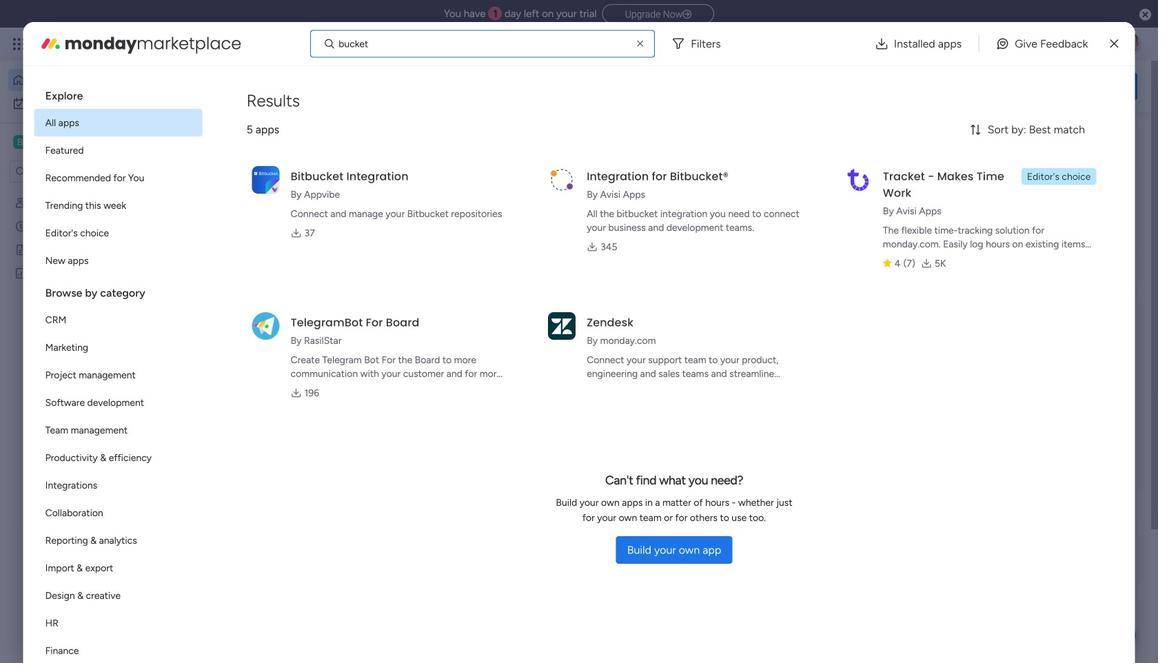 Task type: describe. For each thing, give the bounding box(es) containing it.
help center element
[[931, 597, 1138, 652]]

public dashboard image
[[14, 267, 28, 280]]

notifications image
[[914, 37, 928, 51]]

1 image
[[955, 28, 967, 44]]

update feed image
[[944, 37, 958, 51]]

workspace selection element
[[13, 134, 87, 150]]

1 heading from the top
[[34, 77, 203, 109]]

search everything image
[[1039, 37, 1053, 51]]

public board image
[[14, 244, 28, 257]]

monday marketplace image
[[1005, 37, 1019, 51]]

help image
[[1069, 37, 1083, 51]]

2 heading from the top
[[34, 275, 203, 306]]

dapulse x slim image
[[1117, 128, 1134, 144]]

getting started element
[[931, 530, 1138, 586]]

dapulse x slim image
[[1111, 36, 1119, 52]]



Task type: locate. For each thing, give the bounding box(es) containing it.
quick search results list box
[[213, 157, 898, 508]]

list box
[[34, 77, 203, 664], [0, 189, 176, 471]]

0 vertical spatial heading
[[34, 77, 203, 109]]

dapulse rightstroke image
[[683, 9, 692, 20]]

workspace image
[[13, 135, 27, 150]]

see plans image
[[229, 36, 241, 52]]

app logo image
[[252, 166, 280, 194], [549, 166, 576, 194], [845, 166, 872, 194], [252, 312, 280, 340], [549, 312, 576, 340]]

terry turtle image
[[1120, 33, 1142, 55]]

option
[[8, 69, 168, 91], [8, 92, 168, 115], [34, 109, 203, 137], [34, 137, 203, 164], [34, 164, 203, 192], [0, 191, 176, 193], [34, 192, 203, 219], [34, 219, 203, 247], [34, 247, 203, 275], [34, 306, 203, 334], [34, 334, 203, 361], [34, 361, 203, 389], [34, 389, 203, 417], [34, 417, 203, 444], [34, 444, 203, 472], [34, 472, 203, 499], [34, 499, 203, 527], [34, 527, 203, 555], [34, 555, 203, 582], [34, 582, 203, 610], [34, 610, 203, 637], [34, 637, 203, 664]]

1 vertical spatial heading
[[34, 275, 203, 306]]

circle o image
[[952, 227, 961, 238]]

select product image
[[12, 37, 26, 51]]

invite members image
[[975, 37, 989, 51]]

check circle image
[[952, 175, 961, 185]]

dapulse close image
[[1140, 8, 1152, 22]]

monday marketplace image
[[40, 33, 62, 55]]

Search in workspace field
[[29, 164, 115, 180]]

heading
[[34, 77, 203, 109], [34, 275, 203, 306]]



Task type: vqa. For each thing, say whether or not it's contained in the screenshot.
millerjeremy500@gmail.com
no



